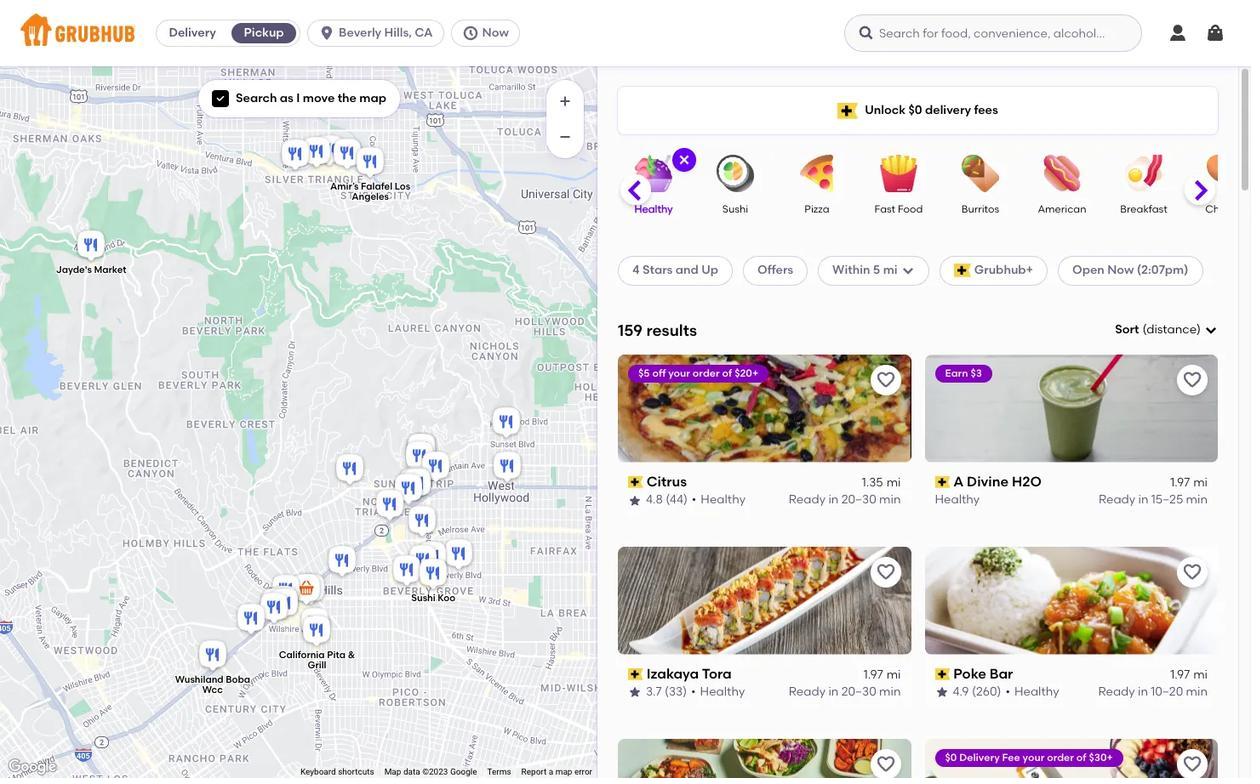 Task type: describe. For each thing, give the bounding box(es) containing it.
sort
[[1115, 323, 1139, 337]]

sushi for sushi koo
[[411, 593, 436, 604]]

grubhub plus flag logo image for unlock $0 delivery fees
[[838, 103, 858, 119]]

breakfast
[[1121, 203, 1168, 215]]

sweetgreen image
[[403, 439, 437, 476]]

fee
[[1002, 752, 1020, 764]]

citrus image
[[333, 452, 367, 489]]

mi for bar
[[1194, 668, 1208, 683]]

off
[[652, 368, 666, 379]]

subscription pass image for a divine h2o
[[935, 477, 950, 489]]

now button
[[451, 20, 527, 47]]

ca
[[415, 26, 433, 40]]

5
[[873, 263, 880, 278]]

159
[[618, 321, 643, 340]]

a divine h2o
[[954, 474, 1042, 490]]

keyboard shortcuts
[[300, 768, 374, 777]]

1.35
[[862, 476, 883, 490]]

(44)
[[666, 493, 688, 508]]

• for izakaya tora
[[691, 685, 696, 700]]

min for citrus
[[879, 493, 901, 508]]

pressed retail logo image
[[925, 739, 1218, 779]]

open now (2:07pm)
[[1073, 263, 1189, 278]]

error
[[575, 768, 592, 777]]

delivery button
[[157, 20, 228, 47]]

4.9 (260)
[[953, 685, 1001, 700]]

a
[[549, 768, 553, 777]]

min for poke bar
[[1186, 685, 1208, 700]]

1 vertical spatial $0
[[945, 752, 957, 764]]

save this restaurant image for $0 delivery fee your order of $30+
[[1182, 755, 1203, 775]]

google
[[450, 768, 477, 777]]

divine
[[967, 474, 1009, 490]]

shortcuts
[[338, 768, 374, 777]]

sort ( distance )
[[1115, 323, 1201, 337]]

beverly
[[339, 26, 382, 40]]

fast food
[[875, 203, 923, 215]]

corner bakery image
[[415, 539, 449, 577]]

fees
[[974, 103, 998, 117]]

zankou chicken image
[[489, 405, 524, 442]]

american
[[1038, 203, 1087, 215]]

amir's
[[330, 181, 359, 192]]

energy life cafe image
[[257, 590, 291, 628]]

jayde's
[[56, 264, 92, 275]]

open
[[1073, 263, 1105, 278]]

4.8 (44)
[[646, 493, 688, 508]]

burritos
[[962, 203, 1000, 215]]

healthy down healthy image
[[635, 203, 673, 215]]

healthy for citrus
[[701, 493, 746, 508]]

mi right 1.35 at right bottom
[[887, 476, 901, 490]]

backyard bowls - los angeles image
[[442, 537, 476, 574]]

1.97 mi for poke bar
[[1171, 668, 1208, 683]]

1.35 mi
[[862, 476, 901, 490]]

healthy image
[[624, 155, 684, 192]]

beverly hills, ca button
[[307, 20, 451, 47]]

up
[[702, 263, 719, 278]]

)
[[1197, 323, 1201, 337]]

oakberry acai bowls & smoothies i beverly center image
[[406, 543, 440, 580]]

minus icon image
[[557, 129, 574, 146]]

izakaya tora logo image
[[618, 547, 911, 655]]

159 results
[[618, 321, 697, 340]]

ready for a divine h2o
[[1099, 493, 1136, 508]]

grubhub+
[[975, 263, 1033, 278]]

google image
[[4, 757, 60, 779]]

and
[[676, 263, 699, 278]]

mi for divine
[[1194, 476, 1208, 490]]

spooning acai bowls & more image
[[234, 601, 268, 639]]

wcc
[[202, 685, 223, 696]]

$30+
[[1089, 752, 1113, 764]]

search
[[236, 91, 277, 106]]

california
[[279, 650, 325, 661]]

main navigation navigation
[[0, 0, 1251, 66]]

1.97 for poke bar
[[1171, 668, 1190, 683]]

rawberri image
[[400, 466, 434, 504]]

results
[[647, 321, 697, 340]]

min for a divine h2o
[[1186, 493, 1208, 508]]

4.9
[[953, 685, 969, 700]]

body energy club - west hollywood image
[[399, 464, 433, 502]]

a divine h2o logo image
[[925, 355, 1218, 463]]

boba
[[226, 675, 250, 686]]

within 5 mi
[[833, 263, 898, 278]]

keyboard
[[300, 768, 336, 777]]

california pizza kitchen image
[[298, 606, 332, 643]]

star icon image for poke bar
[[935, 686, 949, 700]]

delivery inside button
[[169, 26, 216, 40]]

1.97 mi for izakaya tora
[[864, 668, 901, 683]]

citrus
[[647, 474, 687, 490]]

1 vertical spatial delivery
[[960, 752, 1000, 764]]

in for izakaya tora
[[829, 685, 839, 700]]

$20+
[[735, 368, 759, 379]]

healthy down a
[[935, 493, 980, 508]]

distance
[[1147, 323, 1197, 337]]

&
[[348, 650, 355, 661]]

american image
[[1033, 155, 1092, 192]]

3.7 (33)
[[646, 685, 687, 700]]

los
[[395, 181, 410, 192]]

• healthy for izakaya tora
[[691, 685, 745, 700]]

$5 off your order of $20+
[[638, 368, 759, 379]]

4.8
[[646, 493, 663, 508]]

0 horizontal spatial $0
[[909, 103, 922, 117]]

terms link
[[487, 768, 511, 777]]

in for a divine h2o
[[1139, 493, 1149, 508]]

niko niko sushi image
[[419, 449, 453, 487]]

pickup
[[244, 26, 284, 40]]

chicken image
[[1196, 155, 1251, 192]]

joe & the juice image
[[405, 504, 439, 541]]

subscription pass image for izakaya tora
[[628, 669, 643, 681]]

sushi for sushi
[[723, 203, 748, 215]]

comoncy - beverly hills image
[[267, 586, 301, 624]]

0 horizontal spatial order
[[693, 368, 720, 379]]

svg image inside the 'beverly hills, ca' button
[[318, 25, 335, 42]]

a divine h2o image
[[404, 431, 438, 469]]

data
[[403, 768, 420, 777]]

market
[[94, 264, 126, 275]]

plus icon image
[[557, 93, 574, 110]]



Task type: locate. For each thing, give the bounding box(es) containing it.
healthy for poke bar
[[1015, 685, 1059, 700]]

map
[[360, 91, 387, 106], [556, 768, 572, 777]]

star icon image for citrus
[[628, 494, 642, 508]]

subscription pass image left poke
[[935, 669, 950, 681]]

1 horizontal spatial order
[[1047, 752, 1074, 764]]

0 vertical spatial of
[[722, 368, 732, 379]]

earn
[[945, 368, 968, 379]]

healthy for izakaya tora
[[700, 685, 745, 700]]

impasta image
[[259, 586, 293, 624]]

2 20–30 from the top
[[842, 685, 877, 700]]

1 horizontal spatial $0
[[945, 752, 957, 764]]

2 ready in 20–30 min from the top
[[789, 685, 901, 700]]

sushi left koo
[[411, 593, 436, 604]]

(
[[1143, 323, 1147, 337]]

koo
[[438, 593, 456, 604]]

1 horizontal spatial now
[[1108, 263, 1134, 278]]

$3
[[971, 368, 982, 379]]

ready for izakaya tora
[[789, 685, 826, 700]]

wrapstar image
[[269, 572, 303, 610]]

riozonas acai image
[[300, 134, 334, 172]]

keyboard shortcuts button
[[300, 767, 374, 779]]

order left $20+
[[693, 368, 720, 379]]

report
[[521, 768, 547, 777]]

1 vertical spatial now
[[1108, 263, 1134, 278]]

subscription pass image
[[935, 477, 950, 489], [628, 669, 643, 681], [935, 669, 950, 681]]

subscription pass image left the izakaya
[[628, 669, 643, 681]]

judi's deli image
[[266, 584, 300, 621]]

1 20–30 from the top
[[842, 493, 877, 508]]

falafel
[[361, 181, 392, 192]]

•
[[692, 493, 697, 508], [691, 685, 696, 700], [1006, 685, 1010, 700]]

svg image
[[1205, 23, 1226, 43], [318, 25, 335, 42], [678, 153, 691, 167], [1205, 324, 1218, 337]]

ready in 10–20 min
[[1099, 685, 1208, 700]]

0 horizontal spatial of
[[722, 368, 732, 379]]

0 vertical spatial 20–30
[[842, 493, 877, 508]]

save this restaurant image
[[1182, 370, 1203, 391], [876, 755, 896, 775], [1182, 755, 1203, 775]]

grubhub plus flag logo image
[[838, 103, 858, 119], [954, 264, 971, 278]]

0 vertical spatial delivery
[[169, 26, 216, 40]]

20–30 for citrus
[[842, 493, 877, 508]]

your right fee
[[1023, 752, 1045, 764]]

ready in 20–30 min
[[789, 493, 901, 508], [789, 685, 901, 700]]

garfield pharmacy image
[[289, 572, 323, 609]]

angeles
[[352, 191, 389, 203]]

bar
[[990, 666, 1013, 682]]

as
[[280, 91, 294, 106]]

map right the
[[360, 91, 387, 106]]

star icon image down subscription pass image
[[628, 494, 642, 508]]

(2:07pm)
[[1137, 263, 1189, 278]]

0 horizontal spatial grubhub plus flag logo image
[[838, 103, 858, 119]]

offers
[[758, 263, 793, 278]]

ready
[[789, 493, 826, 508], [1099, 493, 1136, 508], [789, 685, 826, 700], [1099, 685, 1135, 700]]

of left $30+
[[1077, 752, 1087, 764]]

izakaya tora image
[[373, 487, 407, 525]]

california pita & grill wushiland boba wcc
[[175, 650, 355, 696]]

save this restaurant image for poke bar
[[1182, 562, 1203, 583]]

report a map error link
[[521, 768, 592, 777]]

mi
[[883, 263, 898, 278], [887, 476, 901, 490], [1194, 476, 1208, 490], [887, 668, 901, 683], [1194, 668, 1208, 683]]

delivery
[[169, 26, 216, 40], [960, 752, 1000, 764]]

• healthy right (44)
[[692, 493, 746, 508]]

star icon image for izakaya tora
[[628, 686, 642, 700]]

map right a
[[556, 768, 572, 777]]

search as i move the map
[[236, 91, 387, 106]]

mi for tora
[[887, 668, 901, 683]]

tora
[[702, 666, 732, 682]]

jayde's market
[[56, 264, 126, 275]]

• healthy for poke bar
[[1006, 685, 1059, 700]]

poke bar logo image
[[925, 547, 1218, 655]]

1 vertical spatial map
[[556, 768, 572, 777]]

your right off at right top
[[668, 368, 690, 379]]

$0 right unlock
[[909, 103, 922, 117]]

• healthy down "bar"
[[1006, 685, 1059, 700]]

0 vertical spatial ready in 20–30 min
[[789, 493, 901, 508]]

1.97 mi for a divine h2o
[[1171, 476, 1208, 490]]

unlock $0 delivery fees
[[865, 103, 998, 117]]

0 vertical spatial now
[[482, 26, 509, 40]]

1 vertical spatial order
[[1047, 752, 1074, 764]]

• for poke bar
[[1006, 685, 1010, 700]]

$5
[[638, 368, 650, 379]]

in for poke bar
[[1138, 685, 1148, 700]]

3.7
[[646, 685, 662, 700]]

of left $20+
[[722, 368, 732, 379]]

report a map error
[[521, 768, 592, 777]]

goop kitchen image
[[325, 544, 359, 581]]

order left $30+
[[1047, 752, 1074, 764]]

pizza image
[[787, 155, 847, 192]]

0 vertical spatial map
[[360, 91, 387, 106]]

sushi image
[[706, 155, 765, 192]]

healthy down tora
[[700, 685, 745, 700]]

Search for food, convenience, alcohol... search field
[[844, 14, 1142, 52]]

1 vertical spatial your
[[1023, 752, 1045, 764]]

min left 4.9
[[879, 685, 901, 700]]

subscription pass image for poke bar
[[935, 669, 950, 681]]

$0 delivery fee your order of $30+
[[945, 752, 1113, 764]]

sushi koo image
[[416, 556, 450, 594]]

amir's falafel los angeles image
[[353, 144, 387, 182]]

min down 1.35 mi
[[879, 493, 901, 508]]

1 ready in 20–30 min from the top
[[789, 493, 901, 508]]

mi up the ready in 10–20 min
[[1194, 668, 1208, 683]]

$0
[[909, 103, 922, 117], [945, 752, 957, 764]]

save this restaurant image for izakaya tora
[[876, 562, 896, 583]]

breakfast image
[[1114, 155, 1174, 192]]

• for citrus
[[692, 493, 697, 508]]

1 vertical spatial of
[[1077, 752, 1087, 764]]

sushi down sushi image
[[723, 203, 748, 215]]

of
[[722, 368, 732, 379], [1077, 752, 1087, 764]]

0 horizontal spatial sushi
[[411, 593, 436, 604]]

poke bar image
[[405, 431, 439, 469]]

map region
[[0, 62, 804, 779]]

subscription pass image left a
[[935, 477, 950, 489]]

grubhub plus flag logo image left the grubhub+
[[954, 264, 971, 278]]

min for izakaya tora
[[879, 685, 901, 700]]

svg image inside now button
[[462, 25, 479, 42]]

stars
[[643, 263, 673, 278]]

h2o
[[1012, 474, 1042, 490]]

ready for citrus
[[789, 493, 826, 508]]

in
[[829, 493, 839, 508], [1139, 493, 1149, 508], [829, 685, 839, 700], [1138, 685, 1148, 700]]

• healthy for citrus
[[692, 493, 746, 508]]

now inside button
[[482, 26, 509, 40]]

1 horizontal spatial map
[[556, 768, 572, 777]]

mi left poke
[[887, 668, 901, 683]]

pita
[[327, 650, 346, 661]]

amir's falafel los angeles
[[330, 181, 410, 203]]

fast food image
[[869, 155, 929, 192]]

ready in 20–30 min for citrus
[[789, 493, 901, 508]]

now
[[482, 26, 509, 40], [1108, 263, 1134, 278]]

• right (33) on the right bottom of page
[[691, 685, 696, 700]]

save this restaurant image
[[876, 370, 896, 391], [876, 562, 896, 583], [1182, 562, 1203, 583]]

your
[[668, 368, 690, 379], [1023, 752, 1045, 764]]

chop stop image
[[330, 136, 364, 173]]

panera bread image
[[312, 132, 346, 170]]

hills,
[[384, 26, 412, 40]]

1 vertical spatial 20–30
[[842, 685, 877, 700]]

riozonas acai west hollywood image
[[397, 466, 431, 504]]

pressed retail image
[[392, 471, 426, 509]]

jayde's market image
[[74, 228, 108, 265]]

i
[[296, 91, 300, 106]]

grubhub plus flag logo image left unlock
[[838, 103, 858, 119]]

mi up ready in 15–25 min
[[1194, 476, 1208, 490]]

ready in 15–25 min
[[1099, 493, 1208, 508]]

0 vertical spatial your
[[668, 368, 690, 379]]

star icon image
[[628, 494, 642, 508], [628, 686, 642, 700], [935, 686, 949, 700]]

subscription pass image
[[628, 477, 643, 489]]

0 vertical spatial sushi
[[723, 203, 748, 215]]

0 horizontal spatial now
[[482, 26, 509, 40]]

citrus logo image
[[618, 355, 911, 463]]

min right 15–25
[[1186, 493, 1208, 508]]

wushiland
[[175, 675, 224, 686]]

0 horizontal spatial delivery
[[169, 26, 216, 40]]

star icon image left 4.9
[[935, 686, 949, 700]]

healthy right (44)
[[701, 493, 746, 508]]

now right ca
[[482, 26, 509, 40]]

order
[[693, 368, 720, 379], [1047, 752, 1074, 764]]

1 horizontal spatial grubhub plus flag logo image
[[954, 264, 971, 278]]

sushi koo
[[411, 593, 456, 604]]

min right 10–20 at the bottom of page
[[1186, 685, 1208, 700]]

star icon image left 3.7
[[628, 686, 642, 700]]

1 horizontal spatial of
[[1077, 752, 1087, 764]]

15–25
[[1152, 493, 1183, 508]]

0 horizontal spatial map
[[360, 91, 387, 106]]

4
[[632, 263, 640, 278]]

pop up italia image
[[294, 572, 328, 609]]

lemonade restaurant image
[[278, 137, 312, 174]]

1.97 for izakaya tora
[[864, 668, 883, 683]]

1.97 for a divine h2o
[[1171, 476, 1190, 490]]

svg image
[[1168, 23, 1188, 43], [462, 25, 479, 42], [858, 25, 875, 42], [215, 94, 226, 104], [901, 264, 915, 278]]

within
[[833, 263, 870, 278]]

• down "bar"
[[1006, 685, 1010, 700]]

$0 left fee
[[945, 752, 957, 764]]

move
[[303, 91, 335, 106]]

(260)
[[972, 685, 1001, 700]]

delivery left the pickup
[[169, 26, 216, 40]]

a
[[954, 474, 964, 490]]

1 horizontal spatial delivery
[[960, 752, 1000, 764]]

izakaya
[[647, 666, 699, 682]]

now right open
[[1108, 263, 1134, 278]]

poke
[[954, 666, 987, 682]]

chicken
[[1206, 203, 1246, 215]]

the 3rd stop image
[[390, 553, 424, 590]]

delivery left fee
[[960, 752, 1000, 764]]

ready for poke bar
[[1099, 685, 1135, 700]]

save this restaurant button
[[870, 365, 901, 396], [1177, 365, 1208, 396], [870, 557, 901, 588], [1177, 557, 1208, 588], [870, 750, 901, 779], [1177, 750, 1208, 779]]

sushi
[[723, 203, 748, 215], [411, 593, 436, 604]]

©2023
[[422, 768, 448, 777]]

sushi inside map region
[[411, 593, 436, 604]]

map data ©2023 google
[[384, 768, 477, 777]]

save this restaurant image for earn $3
[[1182, 370, 1203, 391]]

pickup button
[[228, 20, 300, 47]]

none field containing sort
[[1115, 322, 1218, 339]]

1.97
[[1171, 476, 1190, 490], [864, 668, 883, 683], [1171, 668, 1190, 683]]

ready in 20–30 min for izakaya tora
[[789, 685, 901, 700]]

unlock
[[865, 103, 906, 117]]

0 vertical spatial order
[[693, 368, 720, 379]]

kung pao china bistro image
[[490, 449, 524, 487]]

1.97 mi
[[1171, 476, 1208, 490], [864, 668, 901, 683], [1171, 668, 1208, 683]]

poke bar
[[954, 666, 1013, 682]]

burritos image
[[951, 155, 1010, 192]]

1 vertical spatial ready in 20–30 min
[[789, 685, 901, 700]]

map
[[384, 768, 401, 777]]

healthy right '(260)'
[[1015, 685, 1059, 700]]

4 stars and up
[[632, 263, 719, 278]]

izakaya tora
[[647, 666, 732, 682]]

1 vertical spatial sushi
[[411, 593, 436, 604]]

None field
[[1115, 322, 1218, 339]]

10–20
[[1151, 685, 1183, 700]]

20–30 for izakaya tora
[[842, 685, 877, 700]]

0 vertical spatial grubhub plus flag logo image
[[838, 103, 858, 119]]

• right (44)
[[692, 493, 697, 508]]

1 vertical spatial grubhub plus flag logo image
[[954, 264, 971, 278]]

fast
[[875, 203, 896, 215]]

1 horizontal spatial your
[[1023, 752, 1045, 764]]

earn $3
[[945, 368, 982, 379]]

the
[[338, 91, 357, 106]]

mi right 5
[[883, 263, 898, 278]]

grubhub plus flag logo image for grubhub+
[[954, 264, 971, 278]]

in for citrus
[[829, 493, 839, 508]]

20–30
[[842, 493, 877, 508], [842, 685, 877, 700]]

terms
[[487, 768, 511, 777]]

delivery
[[925, 103, 971, 117]]

0 horizontal spatial your
[[668, 368, 690, 379]]

wushiland boba wcc image
[[196, 638, 230, 675]]

0 vertical spatial $0
[[909, 103, 922, 117]]

california pita & grill image
[[300, 613, 334, 651]]

grill
[[308, 660, 326, 671]]

sweetgreen logo image
[[618, 739, 911, 779]]

• healthy down tora
[[691, 685, 745, 700]]

1 horizontal spatial sushi
[[723, 203, 748, 215]]



Task type: vqa. For each thing, say whether or not it's contained in the screenshot.
Unlock
yes



